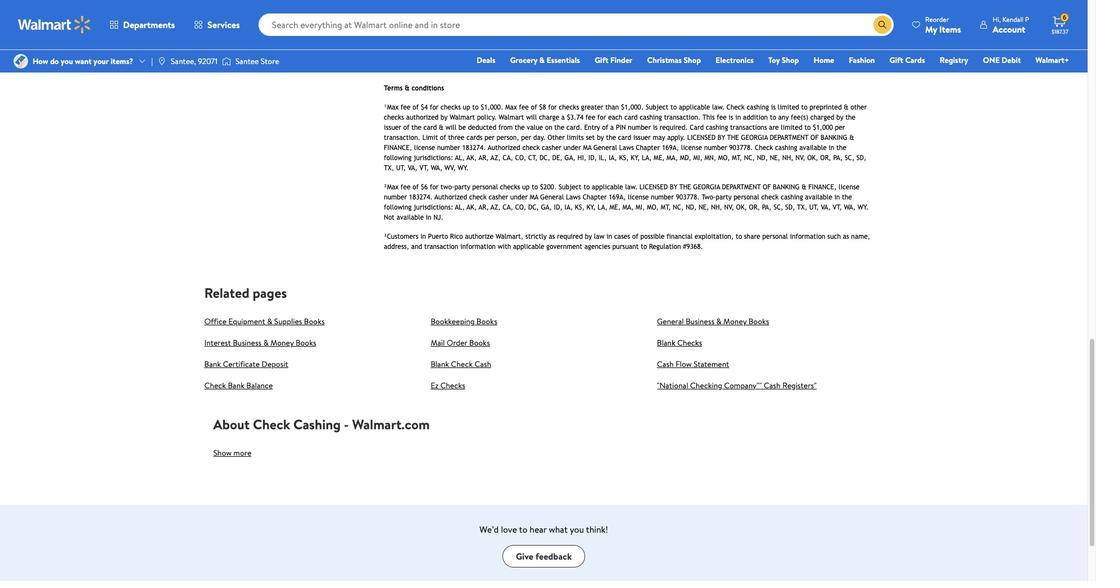 Task type: describe. For each thing, give the bounding box(es) containing it.
we'd
[[480, 524, 499, 536]]

bookkeeping
[[431, 316, 475, 327]]

departments button
[[100, 11, 184, 38]]

books for general business & money books
[[749, 316, 769, 327]]

business for interest
[[233, 337, 262, 349]]

balance
[[246, 380, 273, 391]]

hi,
[[993, 14, 1001, 24]]

checks,
[[757, 23, 782, 34]]

gift finder
[[595, 55, 633, 66]]

trust
[[432, 28, 448, 40]]

registers"
[[783, 380, 817, 391]]

right
[[800, 23, 817, 34]]

hi, kendall p account
[[993, 14, 1029, 35]]

& for office equipment & supplies books
[[267, 316, 272, 327]]

0 horizontal spatial you
[[61, 56, 73, 67]]

6
[[1063, 12, 1067, 22]]

christmas
[[647, 55, 682, 66]]

us
[[450, 28, 457, 40]]

personalized
[[713, 23, 755, 34]]

safely
[[509, 28, 528, 40]]

fashion link
[[844, 54, 880, 66]]

toy shop
[[769, 55, 799, 66]]

check printing save on personalized checks, sent right to your door.
[[685, 6, 843, 45]]

 image for santee store
[[222, 56, 231, 67]]

pages
[[253, 284, 287, 303]]

business for general
[[686, 316, 715, 327]]

general business & money books link
[[657, 316, 769, 327]]

santee
[[236, 56, 259, 67]]

deals link
[[472, 54, 501, 66]]

home link
[[809, 54, 839, 66]]

p
[[1025, 14, 1029, 24]]

one debit
[[983, 55, 1021, 66]]

cash flow statement
[[657, 359, 729, 370]]

gift for gift cards
[[890, 55, 904, 66]]

want
[[75, 56, 92, 67]]

$187.37
[[1052, 28, 1069, 35]]

home
[[814, 55, 834, 66]]

grocery & essentials link
[[505, 54, 585, 66]]

feedback
[[536, 550, 572, 563]]

electronics link
[[711, 54, 759, 66]]

on inside check printing save on personalized checks, sent right to your door.
[[702, 23, 711, 34]]

blank for blank check cash
[[431, 359, 449, 370]]

1 vertical spatial bank
[[228, 380, 245, 391]]

"national checking company"" cash registers"
[[657, 380, 817, 391]]

 image for santee, 92071
[[157, 57, 166, 66]]

checks for ez checks
[[440, 380, 465, 391]]

check down mail order books link
[[451, 359, 473, 370]]

services button
[[184, 11, 249, 38]]

show more button
[[213, 444, 251, 462]]

1 horizontal spatial cash
[[657, 359, 674, 370]]

gift for gift finder
[[595, 55, 609, 66]]

santee,
[[171, 56, 196, 67]]

gift cards link
[[885, 54, 930, 66]]

there
[[488, 28, 507, 40]]

92071
[[198, 56, 218, 67]]

finder
[[610, 55, 633, 66]]

interest business & money books link
[[204, 337, 316, 349]]

printing
[[715, 6, 750, 20]]

-
[[344, 415, 349, 434]]

ez checks
[[431, 380, 465, 391]]

items?
[[111, 56, 133, 67]]

money transfers. trust us to get it there safely and on time. learn more. image
[[396, 12, 423, 39]]

check bank balance link
[[204, 380, 273, 391]]

do
[[50, 56, 59, 67]]

registry link
[[935, 54, 974, 66]]

Search search field
[[258, 13, 894, 36]]

grocery & essentials
[[510, 55, 580, 66]]

supplies
[[274, 316, 302, 327]]

money transfers trust us to get it there safely & on time.
[[432, 12, 565, 40]]

1 horizontal spatial you
[[570, 524, 584, 536]]

check bank balance
[[204, 380, 273, 391]]

time.
[[548, 28, 565, 40]]

save
[[685, 23, 700, 34]]

interest business & money books
[[204, 337, 316, 349]]

checking
[[690, 380, 722, 391]]

reorder my items
[[925, 14, 961, 35]]

store
[[261, 56, 279, 67]]

give
[[516, 550, 534, 563]]

money for interest business & money books
[[271, 337, 294, 349]]

& right grocery
[[539, 55, 545, 66]]

bookkeeping books link
[[431, 316, 497, 327]]

6 $187.37
[[1052, 12, 1069, 35]]

essentials
[[547, 55, 580, 66]]

certificate
[[223, 359, 260, 370]]

account
[[993, 23, 1026, 35]]

deals
[[477, 55, 496, 66]]

services
[[208, 19, 240, 31]]

shop for toy shop
[[782, 55, 799, 66]]

about
[[213, 415, 250, 434]]



Task type: vqa. For each thing, say whether or not it's contained in the screenshot.
Friday,
no



Task type: locate. For each thing, give the bounding box(es) containing it.
0 horizontal spatial your
[[94, 56, 109, 67]]

check printing. save on personalized checks, sent right to your door. learn more. image
[[649, 12, 676, 39]]

books
[[304, 316, 325, 327], [477, 316, 497, 327], [749, 316, 769, 327], [296, 337, 316, 349], [469, 337, 490, 349]]

 image right "|"
[[157, 57, 166, 66]]

interest
[[204, 337, 231, 349]]

0 horizontal spatial to
[[459, 28, 467, 40]]

your
[[828, 23, 843, 34], [94, 56, 109, 67]]

shop inside toy shop link
[[782, 55, 799, 66]]

0 horizontal spatial bank
[[204, 359, 221, 370]]

money up statement
[[724, 316, 747, 327]]

one
[[983, 55, 1000, 66]]

blank checks
[[657, 337, 702, 349]]

"national checking company"" cash registers" link
[[657, 380, 817, 391]]

show
[[213, 448, 232, 459]]

mail order books link
[[431, 337, 490, 349]]

0 horizontal spatial gift
[[595, 55, 609, 66]]

|
[[151, 56, 153, 67]]

walmart+
[[1036, 55, 1069, 66]]

1 shop from the left
[[684, 55, 701, 66]]

1 vertical spatial blank
[[431, 359, 449, 370]]

blank for blank checks
[[657, 337, 676, 349]]

1 vertical spatial your
[[94, 56, 109, 67]]

bank down 'interest'
[[204, 359, 221, 370]]

to right right
[[818, 23, 826, 34]]

cash left flow
[[657, 359, 674, 370]]

"national
[[657, 380, 688, 391]]

Walmart Site-Wide search field
[[258, 13, 894, 36]]

gift finder link
[[590, 54, 638, 66]]

1 vertical spatial you
[[570, 524, 584, 536]]

0 vertical spatial money
[[432, 12, 461, 26]]

ez checks link
[[431, 380, 465, 391]]

to inside check printing save on personalized checks, sent right to your door.
[[818, 23, 826, 34]]

walmart+ link
[[1031, 54, 1074, 66]]

general
[[657, 316, 684, 327]]

0 horizontal spatial shop
[[684, 55, 701, 66]]

think!
[[586, 524, 608, 536]]

what
[[549, 524, 568, 536]]

2 horizontal spatial to
[[818, 23, 826, 34]]

& right safely
[[530, 28, 535, 40]]

debit
[[1002, 55, 1021, 66]]

shop for christmas shop
[[684, 55, 701, 66]]

bank down certificate
[[228, 380, 245, 391]]

& left supplies
[[267, 316, 272, 327]]

order
[[447, 337, 467, 349]]

hear
[[530, 524, 547, 536]]

search icon image
[[878, 20, 887, 29]]

0 horizontal spatial money
[[271, 337, 294, 349]]

you
[[61, 56, 73, 67], [570, 524, 584, 536]]

checks
[[677, 337, 702, 349], [440, 380, 465, 391]]

0 vertical spatial your
[[828, 23, 843, 34]]

check down certificate
[[204, 380, 226, 391]]

checks for blank checks
[[677, 337, 702, 349]]

how
[[33, 56, 48, 67]]

2 shop from the left
[[782, 55, 799, 66]]

0 vertical spatial checks
[[677, 337, 702, 349]]

on right save
[[702, 23, 711, 34]]

gift cards
[[890, 55, 925, 66]]

mail order books
[[431, 337, 490, 349]]

2 horizontal spatial cash
[[764, 380, 781, 391]]

related
[[204, 284, 249, 303]]

your right right
[[828, 23, 843, 34]]

checks up cash flow statement
[[677, 337, 702, 349]]

1 horizontal spatial checks
[[677, 337, 702, 349]]

give feedback button
[[502, 546, 585, 568]]

reorder
[[925, 14, 949, 24]]

to right love
[[519, 524, 528, 536]]

business up blank checks in the bottom of the page
[[686, 316, 715, 327]]

on inside 'money transfers trust us to get it there safely & on time.'
[[537, 28, 546, 40]]

check inside check printing save on personalized checks, sent right to your door.
[[685, 6, 712, 20]]

gift left cards
[[890, 55, 904, 66]]

1 horizontal spatial money
[[432, 12, 461, 26]]

shop right toy
[[782, 55, 799, 66]]

2 gift from the left
[[890, 55, 904, 66]]

christmas shop link
[[642, 54, 706, 66]]

santee, 92071
[[171, 56, 218, 67]]

statement
[[694, 359, 729, 370]]

1 horizontal spatial bank
[[228, 380, 245, 391]]

0 vertical spatial you
[[61, 56, 73, 67]]

1 vertical spatial business
[[233, 337, 262, 349]]

ez
[[431, 380, 439, 391]]

your inside check printing save on personalized checks, sent right to your door.
[[828, 23, 843, 34]]

gift left finder
[[595, 55, 609, 66]]

cards
[[905, 55, 925, 66]]

toy shop link
[[764, 54, 804, 66]]

show more
[[213, 448, 251, 459]]

santee store
[[236, 56, 279, 67]]

related pages
[[204, 284, 287, 303]]

company""
[[724, 380, 762, 391]]

1 horizontal spatial gift
[[890, 55, 904, 66]]

bookkeeping books
[[431, 316, 497, 327]]

sent
[[784, 23, 798, 34]]

on left 'time.'
[[537, 28, 546, 40]]

&
[[530, 28, 535, 40], [539, 55, 545, 66], [267, 316, 272, 327], [717, 316, 722, 327], [263, 337, 269, 349]]

give feedback
[[516, 550, 572, 563]]

you right the what
[[570, 524, 584, 536]]

0 horizontal spatial cash
[[475, 359, 491, 370]]

 image right '92071' on the left top
[[222, 56, 231, 67]]

money inside 'money transfers trust us to get it there safely & on time.'
[[432, 12, 461, 26]]

0 horizontal spatial business
[[233, 337, 262, 349]]

0 horizontal spatial  image
[[157, 57, 166, 66]]

1 horizontal spatial business
[[686, 316, 715, 327]]

blank check cash
[[431, 359, 491, 370]]

to inside 'money transfers trust us to get it there safely & on time.'
[[459, 28, 467, 40]]

money down supplies
[[271, 337, 294, 349]]

1 gift from the left
[[595, 55, 609, 66]]

your right want
[[94, 56, 109, 67]]

one debit link
[[978, 54, 1026, 66]]

walmart.com
[[352, 415, 430, 434]]

cash down mail order books link
[[475, 359, 491, 370]]

1 horizontal spatial to
[[519, 524, 528, 536]]

fashion
[[849, 55, 875, 66]]

office equipment & supplies books link
[[204, 316, 325, 327]]

deposit
[[262, 359, 288, 370]]

1 horizontal spatial blank
[[657, 337, 676, 349]]

get
[[468, 28, 480, 40]]

blank
[[657, 337, 676, 349], [431, 359, 449, 370]]

& inside 'money transfers trust us to get it there safely & on time.'
[[530, 28, 535, 40]]

 image
[[222, 56, 231, 67], [157, 57, 166, 66]]

general business & money books
[[657, 316, 769, 327]]

books for office equipment & supplies books
[[304, 316, 325, 327]]

1 vertical spatial checks
[[440, 380, 465, 391]]

& for interest business & money books
[[263, 337, 269, 349]]

1 horizontal spatial on
[[702, 23, 711, 34]]

how do you want your items?
[[33, 56, 133, 67]]

0 vertical spatial blank
[[657, 337, 676, 349]]

0 vertical spatial business
[[686, 316, 715, 327]]

blank down general
[[657, 337, 676, 349]]

you right do
[[61, 56, 73, 67]]

check up save
[[685, 6, 712, 20]]

0 horizontal spatial blank
[[431, 359, 449, 370]]

mail
[[431, 337, 445, 349]]

2 vertical spatial money
[[271, 337, 294, 349]]

cash left 'registers"'
[[764, 380, 781, 391]]

we'd love to hear what you think!
[[480, 524, 608, 536]]

cash flow statement link
[[657, 359, 729, 370]]

blank down mail
[[431, 359, 449, 370]]

check right "about"
[[253, 415, 290, 434]]

 image
[[13, 54, 28, 69]]

0 horizontal spatial on
[[537, 28, 546, 40]]

bank
[[204, 359, 221, 370], [228, 380, 245, 391]]

0 horizontal spatial checks
[[440, 380, 465, 391]]

& down office equipment & supplies books at the left of page
[[263, 337, 269, 349]]

0 vertical spatial bank
[[204, 359, 221, 370]]

walmart image
[[18, 16, 91, 34]]

shop down door.
[[684, 55, 701, 66]]

checks right ez
[[440, 380, 465, 391]]

flow
[[676, 359, 692, 370]]

to
[[818, 23, 826, 34], [459, 28, 467, 40], [519, 524, 528, 536]]

1 horizontal spatial shop
[[782, 55, 799, 66]]

& up statement
[[717, 316, 722, 327]]

money up trust
[[432, 12, 461, 26]]

2 horizontal spatial money
[[724, 316, 747, 327]]

shop inside the "christmas shop" link
[[684, 55, 701, 66]]

to right the "us"
[[459, 28, 467, 40]]

& for general business & money books
[[717, 316, 722, 327]]

more
[[234, 448, 251, 459]]

office
[[204, 316, 227, 327]]

items
[[940, 23, 961, 35]]

cashing
[[293, 415, 341, 434]]

1 horizontal spatial your
[[828, 23, 843, 34]]

office equipment & supplies books
[[204, 316, 325, 327]]

1 horizontal spatial  image
[[222, 56, 231, 67]]

1 vertical spatial money
[[724, 316, 747, 327]]

blank check cash link
[[431, 359, 491, 370]]

electronics
[[716, 55, 754, 66]]

business down equipment
[[233, 337, 262, 349]]

kendall
[[1003, 14, 1024, 24]]

money for general business & money books
[[724, 316, 747, 327]]

money
[[432, 12, 461, 26], [724, 316, 747, 327], [271, 337, 294, 349]]

books for interest business & money books
[[296, 337, 316, 349]]

my
[[925, 23, 937, 35]]



